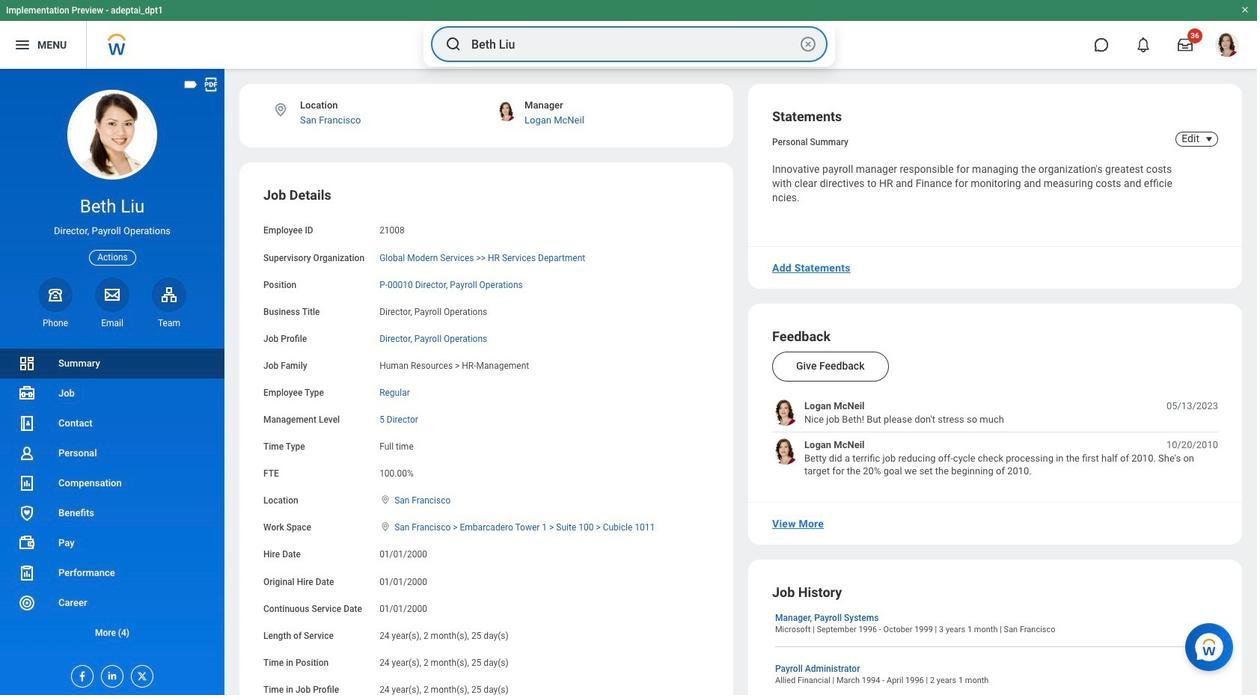 Task type: locate. For each thing, give the bounding box(es) containing it.
banner
[[0, 0, 1258, 69]]

team beth liu element
[[152, 317, 186, 329]]

x image
[[132, 666, 148, 683]]

summary image
[[18, 355, 36, 373]]

close environment banner image
[[1241, 5, 1250, 14]]

career image
[[18, 594, 36, 612]]

1 employee's photo (logan mcneil) image from the top
[[772, 400, 799, 426]]

caret down image
[[1201, 133, 1219, 145]]

list
[[0, 349, 225, 648], [772, 400, 1219, 478]]

compensation image
[[18, 475, 36, 493]]

1 vertical spatial employee's photo (logan mcneil) image
[[772, 439, 799, 465]]

1 horizontal spatial list
[[772, 400, 1219, 478]]

benefits image
[[18, 505, 36, 522]]

0 vertical spatial location image
[[272, 102, 289, 118]]

personal image
[[18, 445, 36, 463]]

location image
[[272, 102, 289, 118], [380, 495, 392, 505], [380, 522, 392, 532]]

inbox large image
[[1178, 37, 1193, 52]]

full time element
[[380, 439, 414, 452]]

group
[[263, 187, 710, 695]]

0 vertical spatial employee's photo (logan mcneil) image
[[772, 400, 799, 426]]

performance image
[[18, 564, 36, 582]]

None search field
[[424, 22, 835, 67]]

justify image
[[13, 36, 31, 54]]

email beth liu element
[[95, 317, 129, 329]]

employee's photo (logan mcneil) image
[[772, 400, 799, 426], [772, 439, 799, 465]]



Task type: vqa. For each thing, say whether or not it's contained in the screenshot.
location image to the bottom
yes



Task type: describe. For each thing, give the bounding box(es) containing it.
navigation pane region
[[0, 69, 225, 695]]

search image
[[445, 35, 463, 53]]

x circle image
[[799, 35, 817, 53]]

2 vertical spatial location image
[[380, 522, 392, 532]]

mail image
[[103, 286, 121, 304]]

job image
[[18, 385, 36, 403]]

linkedin image
[[102, 666, 118, 682]]

2 employee's photo (logan mcneil) image from the top
[[772, 439, 799, 465]]

phone beth liu element
[[38, 317, 73, 329]]

0 horizontal spatial list
[[0, 349, 225, 648]]

phone image
[[45, 286, 66, 304]]

tag image
[[183, 76, 199, 93]]

pay image
[[18, 534, 36, 552]]

Search Workday  search field
[[472, 28, 796, 61]]

view printable version (pdf) image
[[203, 76, 219, 93]]

1 vertical spatial location image
[[380, 495, 392, 505]]

facebook image
[[72, 666, 88, 683]]

personal summary element
[[772, 134, 849, 147]]

view team image
[[160, 286, 178, 304]]

contact image
[[18, 415, 36, 433]]

profile logan mcneil image
[[1216, 33, 1240, 60]]

notifications large image
[[1136, 37, 1151, 52]]



